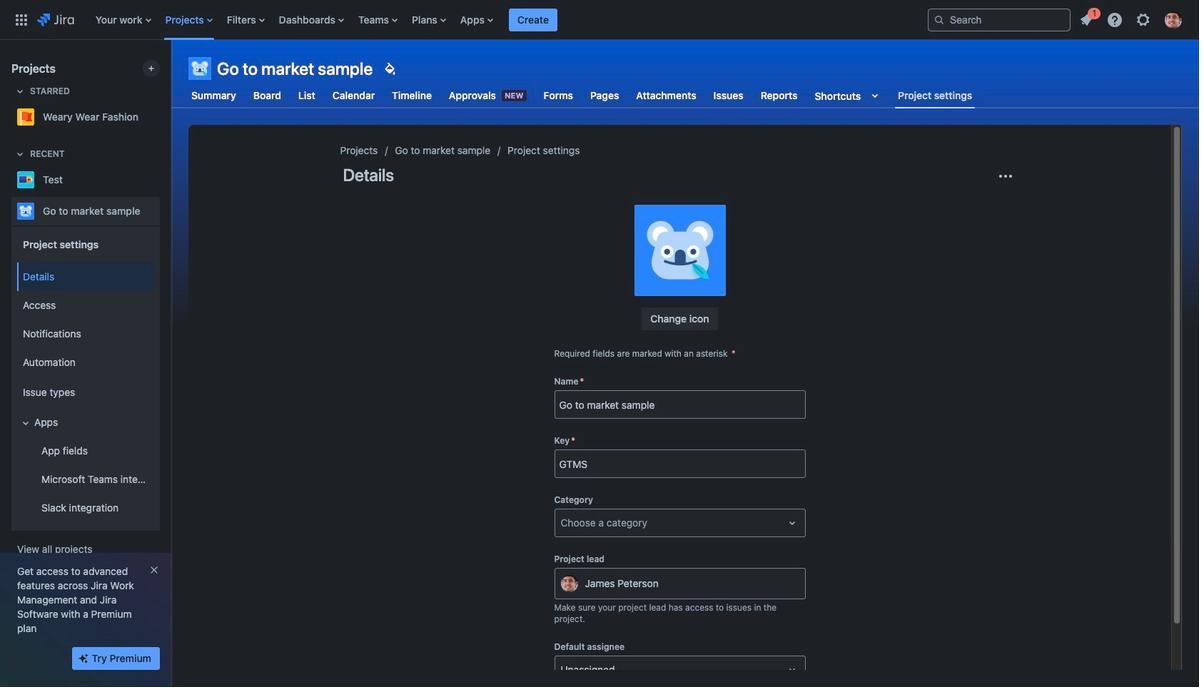 Task type: describe. For each thing, give the bounding box(es) containing it.
your profile and settings image
[[1165, 11, 1182, 28]]

remove from starred image
[[156, 109, 173, 126]]

close premium upgrade banner image
[[149, 565, 160, 576]]

list item inside list
[[1074, 5, 1101, 31]]

sidebar navigation image
[[156, 57, 187, 86]]

notifications image
[[1078, 11, 1095, 28]]

1 horizontal spatial list
[[1074, 5, 1191, 32]]

1 group from the top
[[14, 226, 154, 531]]

2 add to starred image from the top
[[156, 203, 173, 220]]

1 add to starred image from the top
[[156, 171, 173, 188]]

search image
[[934, 14, 945, 25]]

create project image
[[146, 63, 157, 74]]

expand image
[[17, 415, 34, 432]]

primary element
[[9, 0, 917, 40]]



Task type: locate. For each thing, give the bounding box(es) containing it.
collapse recent projects image
[[11, 146, 29, 163]]

1 open image from the top
[[784, 515, 801, 532]]

None text field
[[561, 516, 564, 531], [561, 663, 564, 678], [561, 516, 564, 531], [561, 663, 564, 678]]

project avatar image
[[634, 205, 726, 296]]

add to starred image
[[156, 171, 173, 188], [156, 203, 173, 220]]

jira image
[[37, 11, 74, 28], [37, 11, 74, 28]]

0 horizontal spatial list
[[88, 0, 917, 40]]

2 group from the top
[[14, 258, 154, 527]]

2 open image from the top
[[784, 662, 801, 679]]

Search field
[[928, 8, 1071, 31]]

help image
[[1107, 11, 1124, 28]]

0 vertical spatial add to starred image
[[156, 171, 173, 188]]

list
[[88, 0, 917, 40], [1074, 5, 1191, 32]]

0 vertical spatial open image
[[784, 515, 801, 532]]

group
[[14, 226, 154, 531], [14, 258, 154, 527]]

settings image
[[1135, 11, 1152, 28]]

banner
[[0, 0, 1199, 40]]

list item
[[509, 0, 558, 40], [1074, 5, 1101, 31]]

collapse starred projects image
[[11, 83, 29, 100]]

open image
[[784, 515, 801, 532], [784, 662, 801, 679]]

set project background image
[[381, 60, 399, 77]]

1 vertical spatial open image
[[784, 662, 801, 679]]

None field
[[555, 392, 805, 418], [555, 451, 805, 477], [555, 392, 805, 418], [555, 451, 805, 477]]

0 horizontal spatial list item
[[509, 0, 558, 40]]

1 horizontal spatial list item
[[1074, 5, 1101, 31]]

None search field
[[928, 8, 1071, 31]]

appswitcher icon image
[[13, 11, 30, 28]]

tab list
[[180, 83, 984, 109]]

1 vertical spatial add to starred image
[[156, 203, 173, 220]]



Task type: vqa. For each thing, say whether or not it's contained in the screenshot.
the Apps popup button
no



